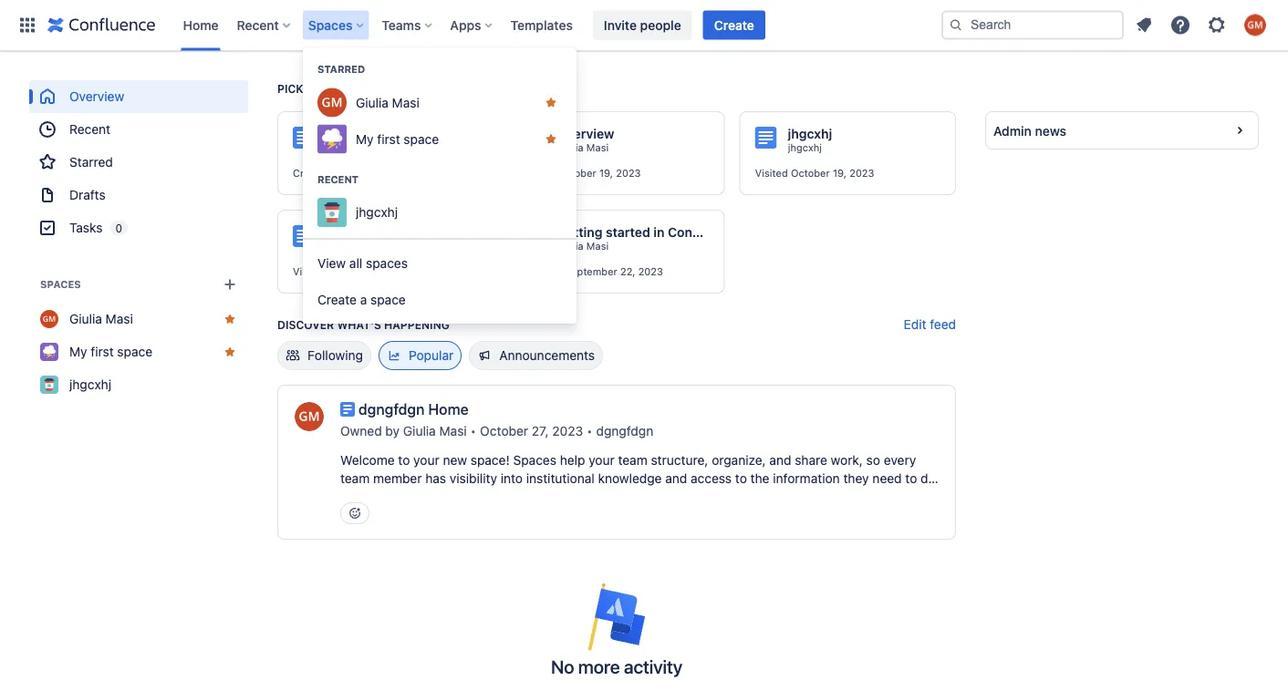 Task type: describe. For each thing, give the bounding box(es) containing it.
2 vertical spatial jhgcxhj link
[[29, 369, 248, 402]]

your down "work."
[[401, 508, 427, 523]]

activity
[[624, 656, 683, 678]]

icon
[[912, 490, 937, 505]]

their
[[340, 490, 367, 505]]

welcome
[[340, 453, 395, 468]]

tasks
[[69, 220, 103, 235]]

add reaction image
[[348, 507, 362, 521]]

11
[[735, 490, 747, 505]]

best
[[371, 490, 397, 505]]

share
[[795, 453, 828, 468]]

my inside starred element
[[356, 131, 374, 146]]

view all spaces
[[318, 256, 408, 271]]

apps button
[[445, 10, 500, 40]]

admin news
[[994, 123, 1067, 138]]

recent link
[[29, 113, 248, 146]]

2 19, from the left
[[833, 167, 847, 179]]

jhgcxhj inside jhgcxhj jhgcxhj
[[788, 142, 822, 154]]

october down jhgcxhj jhgcxhj
[[791, 167, 830, 179]]

in
[[654, 225, 665, 240]]

my first space inside starred element
[[356, 131, 439, 146]]

0 vertical spatial and
[[770, 453, 792, 468]]

click
[[819, 490, 848, 505]]

all
[[349, 256, 363, 271]]

editing
[[630, 490, 670, 505]]

overview inside group
[[69, 89, 124, 104]]

where
[[325, 82, 365, 95]]

unstar this space image for giulia masi
[[544, 95, 559, 110]]

work,
[[831, 453, 863, 468]]

get
[[436, 490, 457, 505]]

so
[[867, 453, 881, 468]]

space inside popup button
[[371, 293, 406, 308]]

has
[[426, 471, 446, 486]]

create a space
[[318, 293, 406, 308]]

recent button
[[231, 10, 297, 40]]

owned
[[340, 424, 382, 439]]

edit feed button
[[904, 316, 957, 334]]

teams button
[[376, 10, 439, 40]]

drafts
[[69, 188, 106, 203]]

1 19, from the left
[[600, 167, 613, 179]]

october up space!
[[480, 424, 529, 439]]

view
[[318, 256, 346, 271]]

left
[[395, 82, 421, 95]]

information
[[773, 471, 840, 486]]

invite
[[604, 17, 637, 32]]

new
[[443, 453, 467, 468]]

october 19, 2023
[[558, 167, 641, 179]]

my first space link for recent
[[303, 121, 577, 157]]

giulia masi inside starred element
[[356, 95, 420, 110]]

2 horizontal spatial home
[[428, 401, 469, 418]]

to up member
[[398, 453, 410, 468]]

no more activity
[[551, 656, 683, 678]]

incomplete
[[750, 490, 815, 505]]

2 vertical spatial recent
[[318, 173, 359, 185]]

edit
[[904, 317, 927, 332]]

1 horizontal spatial the
[[751, 471, 770, 486]]

starred link
[[29, 146, 248, 179]]

masi inside 'getting started in confluence giulia masi'
[[587, 241, 609, 252]]

appswitcher icon image
[[16, 14, 38, 36]]

0 horizontal spatial 27,
[[376, 167, 390, 179]]

2 september from the left
[[565, 266, 618, 278]]

news
[[1036, 123, 1067, 138]]

1 horizontal spatial starred
[[318, 63, 365, 75]]

my first space link for visited
[[326, 240, 394, 253]]

1 vertical spatial dgngfdgn link
[[597, 423, 654, 441]]

getting
[[557, 225, 603, 240]]

view all spaces link
[[303, 246, 577, 282]]

to left edit
[[489, 508, 500, 523]]

visited for visited september 22, 2023
[[293, 266, 326, 278]]

e
[[372, 508, 379, 523]]

search image
[[949, 18, 964, 32]]

overview link
[[29, 80, 248, 113]]

starred element
[[303, 84, 577, 157]]

created october 27, 2023
[[293, 167, 418, 179]]

on
[[383, 508, 398, 523]]

recent inside recent link
[[69, 122, 111, 137]]

jhgcxhj link for recent
[[303, 194, 577, 231]]

structure,
[[651, 453, 709, 468]]

0 vertical spatial team
[[618, 453, 648, 468]]

spaces button
[[303, 10, 371, 40]]

1 september from the left
[[329, 266, 381, 278]]

pick
[[277, 82, 304, 95]]

october up getting
[[558, 167, 597, 179]]

space inside starred element
[[404, 131, 439, 146]]

created
[[293, 167, 331, 179]]

1 vertical spatial giulia masi
[[557, 142, 609, 154]]

institutional
[[526, 471, 595, 486]]

organize,
[[712, 453, 766, 468]]

your profile and preferences image
[[1245, 14, 1267, 36]]

Search field
[[942, 10, 1124, 40]]

discover
[[277, 319, 334, 331]]

feed
[[930, 317, 957, 332]]

spaces inside welcome to your new space! spaces help your team structure, organize, and share work, so every team member has visibility into institutional knowledge and access to the information they need to do their best work. get started with the basics start editing this page: 11 incomplete click the pencil icon ✏️ or e on your keyboard to edit and start typ
[[513, 453, 557, 468]]

spaces
[[366, 256, 408, 271]]

keyboard
[[431, 508, 485, 523]]

edit feed
[[904, 317, 957, 332]]

september 22, 2023
[[565, 266, 664, 278]]

invite people
[[604, 17, 682, 32]]

first inside starred element
[[377, 131, 400, 146]]

by
[[386, 424, 400, 439]]

spaces inside popup button
[[308, 17, 353, 32]]

into
[[501, 471, 523, 486]]

you
[[368, 82, 392, 95]]

dgngfdgn home link
[[359, 401, 472, 419]]

member
[[373, 471, 422, 486]]

every
[[884, 453, 917, 468]]

discover what's happening
[[277, 319, 450, 331]]

popular
[[409, 348, 454, 363]]

create a space image
[[219, 274, 241, 296]]



Task type: locate. For each thing, give the bounding box(es) containing it.
banner
[[0, 0, 1289, 51]]

giulia masi link
[[303, 84, 577, 121], [557, 141, 609, 154], [557, 240, 609, 253], [29, 303, 248, 336], [403, 423, 467, 441]]

spaces down the tasks
[[40, 279, 81, 291]]

pick up where you left off
[[277, 82, 446, 95]]

no
[[551, 656, 574, 678]]

dgngfdgn home up the by
[[359, 401, 469, 418]]

masi up october 19, 2023
[[587, 142, 609, 154]]

0 horizontal spatial dgngfdgn link
[[326, 141, 372, 154]]

team up knowledge
[[618, 453, 648, 468]]

:wave: image
[[524, 226, 546, 248], [524, 226, 546, 248]]

giulia inside starred element
[[356, 95, 389, 110]]

0 vertical spatial recent
[[237, 17, 279, 32]]

0 horizontal spatial visited
[[293, 266, 326, 278]]

my
[[356, 131, 374, 146], [326, 225, 344, 240], [326, 241, 340, 252], [69, 345, 87, 360]]

recent inside recent popup button
[[237, 17, 279, 32]]

2 vertical spatial and
[[530, 508, 552, 523]]

unstar this space image down create a space image
[[223, 312, 237, 327]]

to up 11
[[736, 471, 747, 486]]

popular button
[[379, 341, 462, 371]]

help icon image
[[1170, 14, 1192, 36]]

2 horizontal spatial giulia masi
[[557, 142, 609, 154]]

welcome to your new space! spaces help your team structure, organize, and share work, so every team member has visibility into institutional knowledge and access to the information they need to do their best work. get started with the basics start editing this page: 11 incomplete click the pencil icon ✏️ or e on your keyboard to edit and start typ
[[340, 453, 937, 523]]

jhgcxhj jhgcxhj
[[788, 126, 833, 154]]

starred up 'drafts'
[[69, 155, 113, 170]]

2 horizontal spatial spaces
[[513, 453, 557, 468]]

masi up new
[[440, 424, 467, 439]]

2 horizontal spatial recent
[[318, 173, 359, 185]]

2 22, from the left
[[621, 266, 636, 278]]

0 horizontal spatial september
[[329, 266, 381, 278]]

1 vertical spatial dgngfdgn home
[[359, 401, 469, 418]]

first
[[377, 131, 400, 146], [348, 225, 373, 240], [343, 241, 362, 252], [91, 345, 114, 360]]

1 horizontal spatial 27,
[[532, 424, 549, 439]]

settings icon image
[[1207, 14, 1229, 36]]

dgngfdgn
[[326, 126, 386, 141], [326, 142, 372, 154], [359, 401, 425, 418], [597, 424, 654, 439]]

1 horizontal spatial 19,
[[833, 167, 847, 179]]

masi right you
[[392, 95, 420, 110]]

0 vertical spatial my first space link
[[303, 121, 577, 157]]

unstar this space image inside my first space link
[[223, 345, 237, 360]]

0 vertical spatial giulia masi
[[356, 95, 420, 110]]

the down the institutional
[[534, 490, 553, 505]]

0 vertical spatial 27,
[[376, 167, 390, 179]]

22, down 'getting started in confluence giulia masi'
[[621, 266, 636, 278]]

0 vertical spatial started
[[606, 225, 651, 240]]

visited october 19, 2023
[[755, 167, 875, 179]]

home link
[[178, 10, 224, 40]]

off
[[424, 82, 446, 95]]

the
[[751, 471, 770, 486], [534, 490, 553, 505], [851, 490, 870, 505]]

2 horizontal spatial jhgcxhj link
[[788, 141, 822, 154]]

0 horizontal spatial 22,
[[384, 266, 399, 278]]

0 vertical spatial create
[[714, 17, 755, 32]]

help
[[560, 453, 585, 468]]

visited september 22, 2023
[[293, 266, 427, 278]]

1 horizontal spatial overview
[[557, 126, 615, 141]]

unstar this space image inside starred element
[[544, 95, 559, 110]]

global element
[[11, 0, 938, 51]]

home left recent popup button
[[183, 17, 219, 32]]

1 horizontal spatial recent
[[237, 17, 279, 32]]

recent
[[237, 17, 279, 32], [69, 122, 111, 137], [318, 173, 359, 185]]

1 horizontal spatial team
[[618, 453, 648, 468]]

create for create
[[714, 17, 755, 32]]

edit
[[504, 508, 526, 523]]

giulia inside 'getting started in confluence giulia masi'
[[557, 241, 584, 252]]

teams
[[382, 17, 421, 32]]

home up new
[[428, 401, 469, 418]]

people
[[640, 17, 682, 32]]

visibility
[[450, 471, 497, 486]]

or
[[357, 508, 369, 523]]

1 vertical spatial starred
[[69, 155, 113, 170]]

to left do
[[906, 471, 918, 486]]

recent up view
[[318, 173, 359, 185]]

up
[[306, 82, 322, 95]]

announcements button
[[469, 341, 603, 371]]

unstar this space image
[[544, 95, 559, 110], [223, 345, 237, 360]]

unstar this space image down create a space image
[[223, 345, 237, 360]]

the down they
[[851, 490, 870, 505]]

0 horizontal spatial giulia masi
[[69, 312, 133, 327]]

1 horizontal spatial home
[[389, 126, 425, 141]]

do
[[921, 471, 936, 486]]

1 vertical spatial my first space link
[[326, 240, 394, 253]]

giulia
[[356, 95, 389, 110], [557, 142, 584, 154], [557, 241, 584, 252], [69, 312, 102, 327], [403, 424, 436, 439]]

and left share
[[770, 453, 792, 468]]

0 vertical spatial visited
[[755, 167, 788, 179]]

with
[[506, 490, 530, 505]]

overview up recent link
[[69, 89, 124, 104]]

0 horizontal spatial team
[[340, 471, 370, 486]]

confluence
[[668, 225, 738, 240]]

starred inside group
[[69, 155, 113, 170]]

0 horizontal spatial unstar this space image
[[223, 312, 237, 327]]

and right edit
[[530, 508, 552, 523]]

your
[[414, 453, 440, 468], [589, 453, 615, 468], [401, 508, 427, 523]]

overview up october 19, 2023
[[557, 126, 615, 141]]

0 horizontal spatial recent
[[69, 122, 111, 137]]

0 vertical spatial overview
[[69, 89, 124, 104]]

started down the visibility at bottom left
[[460, 490, 502, 505]]

✏️
[[340, 508, 353, 523]]

1 vertical spatial started
[[460, 490, 502, 505]]

0 horizontal spatial group
[[29, 80, 248, 245]]

0 horizontal spatial unstar this space image
[[223, 345, 237, 360]]

2 • from the left
[[587, 424, 593, 439]]

confluence image
[[47, 14, 156, 36], [47, 14, 156, 36]]

0 horizontal spatial create
[[318, 293, 357, 308]]

create left a
[[318, 293, 357, 308]]

create a space button
[[303, 282, 577, 319]]

dgngfdgn link up knowledge
[[597, 423, 654, 441]]

22, right all
[[384, 266, 399, 278]]

recent down overview link
[[69, 122, 111, 137]]

1 vertical spatial spaces
[[40, 279, 81, 291]]

create inside create a space popup button
[[318, 293, 357, 308]]

1 horizontal spatial spaces
[[308, 17, 353, 32]]

spaces up the where
[[308, 17, 353, 32]]

1 horizontal spatial unstar this space image
[[544, 95, 559, 110]]

banner containing home
[[0, 0, 1289, 51]]

0 horizontal spatial started
[[460, 490, 502, 505]]

following
[[308, 348, 363, 363]]

page:
[[698, 490, 732, 505]]

to
[[398, 453, 410, 468], [736, 471, 747, 486], [906, 471, 918, 486], [489, 508, 500, 523]]

1 • from the left
[[471, 424, 477, 439]]

unstar this space image for my first space
[[223, 345, 237, 360]]

giulia masi image
[[295, 403, 324, 432]]

unstar this space image up october 19, 2023
[[544, 132, 559, 146]]

27, right created
[[376, 167, 390, 179]]

masi down getting
[[587, 241, 609, 252]]

1 vertical spatial team
[[340, 471, 370, 486]]

group
[[29, 80, 248, 245], [303, 238, 577, 324]]

1 22, from the left
[[384, 266, 399, 278]]

create right people
[[714, 17, 755, 32]]

masi
[[392, 95, 420, 110], [587, 142, 609, 154], [587, 241, 609, 252], [106, 312, 133, 327], [440, 424, 467, 439]]

this
[[674, 490, 695, 505]]

owned by giulia masi • october 27, 2023 • dgngfdgn
[[340, 424, 654, 439]]

1 horizontal spatial giulia masi
[[356, 95, 420, 110]]

0 vertical spatial dgngfdgn home
[[326, 126, 425, 141]]

started left in
[[606, 225, 651, 240]]

visited down jhgcxhj jhgcxhj
[[755, 167, 788, 179]]

masi inside starred element
[[392, 95, 420, 110]]

starred
[[318, 63, 365, 75], [69, 155, 113, 170]]

0 horizontal spatial •
[[471, 424, 477, 439]]

0 vertical spatial starred
[[318, 63, 365, 75]]

visited for visited october 19, 2023
[[755, 167, 788, 179]]

september up create a space at the top left of page
[[329, 266, 381, 278]]

and down structure,
[[666, 471, 688, 486]]

0 horizontal spatial starred
[[69, 155, 113, 170]]

2 horizontal spatial the
[[851, 490, 870, 505]]

0 vertical spatial unstar this space image
[[544, 132, 559, 146]]

basics
[[556, 490, 594, 505]]

group containing view all spaces
[[303, 238, 577, 324]]

my first space
[[356, 131, 439, 146], [326, 225, 413, 240], [326, 241, 394, 252], [69, 345, 153, 360]]

dgngfdgn home up the created october 27, 2023
[[326, 126, 425, 141]]

knowledge
[[598, 471, 662, 486]]

home down left
[[389, 126, 425, 141]]

1 horizontal spatial dgngfdgn link
[[597, 423, 654, 441]]

1 horizontal spatial visited
[[755, 167, 788, 179]]

dgngfdgn link up the created october 27, 2023
[[326, 141, 372, 154]]

0 horizontal spatial the
[[534, 490, 553, 505]]

1 vertical spatial home
[[389, 126, 425, 141]]

spaces down october 27, 2023 button
[[513, 453, 557, 468]]

0 vertical spatial spaces
[[308, 17, 353, 32]]

unstar this space image
[[544, 132, 559, 146], [223, 312, 237, 327]]

1 horizontal spatial 22,
[[621, 266, 636, 278]]

masi down 0
[[106, 312, 133, 327]]

following button
[[277, 341, 371, 371]]

0 horizontal spatial 19,
[[600, 167, 613, 179]]

27, up the institutional
[[532, 424, 549, 439]]

1 vertical spatial overview
[[557, 126, 615, 141]]

jhgcxhj link for jhgcxhj
[[788, 141, 822, 154]]

1 horizontal spatial group
[[303, 238, 577, 324]]

invite people button
[[593, 10, 693, 40]]

unstar this space image down templates link
[[544, 95, 559, 110]]

team up their
[[340, 471, 370, 486]]

1 vertical spatial jhgcxhj link
[[303, 194, 577, 231]]

1 horizontal spatial create
[[714, 17, 755, 32]]

1 vertical spatial visited
[[293, 266, 326, 278]]

started inside welcome to your new space! spaces help your team structure, organize, and share work, so every team member has visibility into institutional knowledge and access to the information they need to do their best work. get started with the basics start editing this page: 11 incomplete click the pencil icon ✏️ or e on your keyboard to edit and start typ
[[460, 490, 502, 505]]

0 horizontal spatial and
[[530, 508, 552, 523]]

1 horizontal spatial unstar this space image
[[544, 132, 559, 146]]

typ
[[586, 508, 605, 523]]

2 vertical spatial home
[[428, 401, 469, 418]]

1 horizontal spatial september
[[565, 266, 618, 278]]

2 vertical spatial my first space link
[[29, 336, 248, 369]]

unstar this space image inside starred element
[[544, 132, 559, 146]]

visited left all
[[293, 266, 326, 278]]

0 vertical spatial jhgcxhj link
[[788, 141, 822, 154]]

2023
[[393, 167, 418, 179], [616, 167, 641, 179], [850, 167, 875, 179], [402, 266, 427, 278], [639, 266, 664, 278], [552, 424, 583, 439]]

2 vertical spatial spaces
[[513, 453, 557, 468]]

start
[[555, 508, 582, 523]]

more
[[579, 656, 620, 678]]

create for create a space
[[318, 293, 357, 308]]

getting started in confluence giulia masi
[[557, 225, 738, 252]]

2 horizontal spatial and
[[770, 453, 792, 468]]

templates
[[511, 17, 573, 32]]

home inside global element
[[183, 17, 219, 32]]

1 vertical spatial create
[[318, 293, 357, 308]]

visited
[[755, 167, 788, 179], [293, 266, 326, 278]]

dgngfdgn link
[[326, 141, 372, 154], [597, 423, 654, 441]]

1 vertical spatial unstar this space image
[[223, 345, 237, 360]]

1 vertical spatial and
[[666, 471, 688, 486]]

0 horizontal spatial overview
[[69, 89, 124, 104]]

templates link
[[505, 10, 579, 40]]

your up "has"
[[414, 453, 440, 468]]

group containing overview
[[29, 80, 248, 245]]

1 horizontal spatial jhgcxhj link
[[303, 194, 577, 231]]

notification icon image
[[1134, 14, 1156, 36]]

october 27, 2023 button
[[480, 423, 583, 441]]

admin
[[994, 123, 1032, 138]]

september down getting
[[565, 266, 618, 278]]

happening
[[384, 319, 450, 331]]

recent right the home link
[[237, 17, 279, 32]]

create
[[714, 17, 755, 32], [318, 293, 357, 308]]

1 vertical spatial recent
[[69, 122, 111, 137]]

1 vertical spatial unstar this space image
[[223, 312, 237, 327]]

0 vertical spatial dgngfdgn link
[[326, 141, 372, 154]]

starred up the where
[[318, 63, 365, 75]]

1 horizontal spatial •
[[587, 424, 593, 439]]

0 horizontal spatial home
[[183, 17, 219, 32]]

•
[[471, 424, 477, 439], [587, 424, 593, 439]]

1 horizontal spatial started
[[606, 225, 651, 240]]

0 horizontal spatial spaces
[[40, 279, 81, 291]]

pencil
[[874, 490, 909, 505]]

0 vertical spatial unstar this space image
[[544, 95, 559, 110]]

2 vertical spatial giulia masi
[[69, 312, 133, 327]]

• up space!
[[471, 424, 477, 439]]

they
[[844, 471, 870, 486]]

a
[[360, 293, 367, 308]]

unstar this space image for my first space
[[544, 132, 559, 146]]

started inside 'getting started in confluence giulia masi'
[[606, 225, 651, 240]]

my first space link
[[303, 121, 577, 157], [326, 240, 394, 253], [29, 336, 248, 369]]

• up the institutional
[[587, 424, 593, 439]]

the down organize,
[[751, 471, 770, 486]]

unstar this space image for giulia masi
[[223, 312, 237, 327]]

october right created
[[334, 167, 373, 179]]

0 vertical spatial home
[[183, 17, 219, 32]]

1 vertical spatial 27,
[[532, 424, 549, 439]]

announcements
[[499, 348, 595, 363]]

admin news button
[[987, 112, 1259, 149]]

1 horizontal spatial and
[[666, 471, 688, 486]]

create inside create "link"
[[714, 17, 755, 32]]

22,
[[384, 266, 399, 278], [621, 266, 636, 278]]

0 horizontal spatial jhgcxhj link
[[29, 369, 248, 402]]

create link
[[703, 10, 766, 40]]

dgngfdgn home
[[326, 126, 425, 141], [359, 401, 469, 418]]

your right help
[[589, 453, 615, 468]]

drafts link
[[29, 179, 248, 212]]



Task type: vqa. For each thing, say whether or not it's contained in the screenshot.
CREATE in popup button
yes



